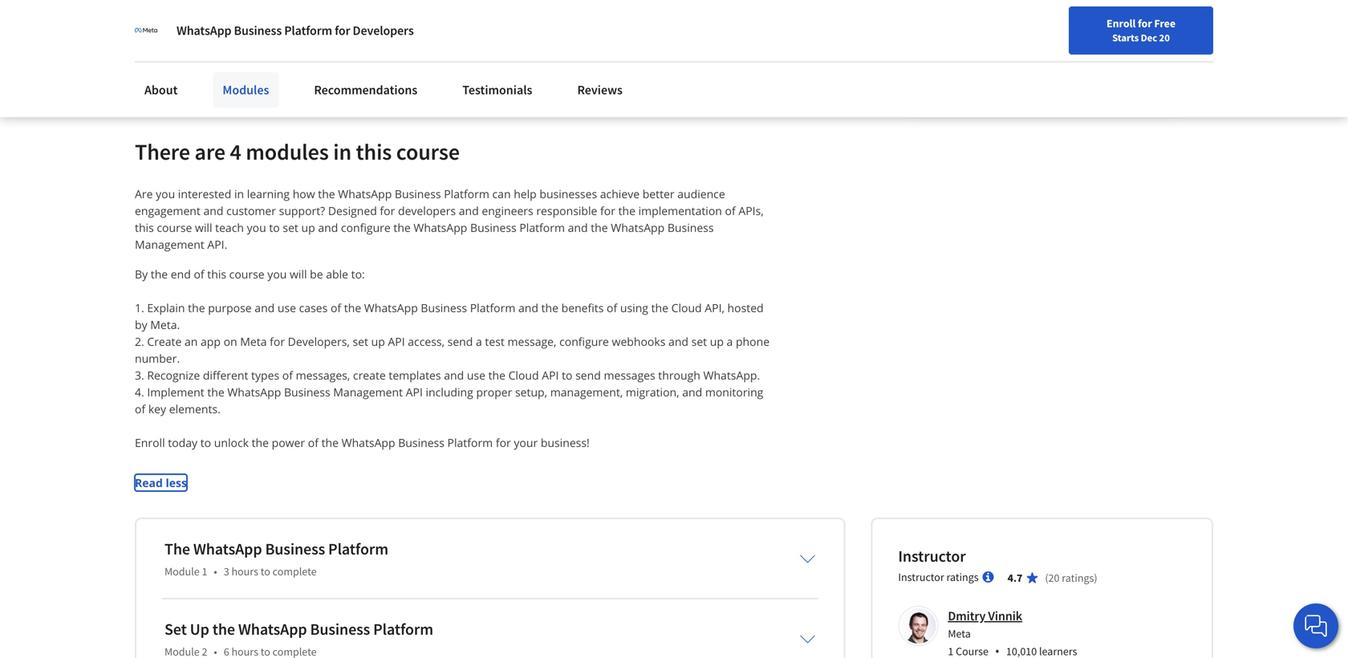 Task type: vqa. For each thing, say whether or not it's contained in the screenshot.
EXPLAIN
yes



Task type: describe. For each thing, give the bounding box(es) containing it.
for left profile,
[[335, 22, 350, 39]]

to inside are you interested in learning how the whatsapp business platform can help businesses achieve better audience engagement and customer support? designed for developers and engineers responsible for the implementation of apis, this course will teach you to set up and configure the whatsapp business platform and the whatsapp business management api.
[[269, 220, 280, 235]]

0 horizontal spatial you
[[156, 186, 175, 202]]

1
[[202, 564, 207, 579]]

up inside are you interested in learning how the whatsapp business platform can help businesses achieve better audience engagement and customer support? designed for developers and engineers responsible for the implementation of apis, this course will teach you to set up and configure the whatsapp business platform and the whatsapp business management api.
[[301, 220, 315, 235]]

the right 'using'
[[651, 300, 669, 316]]

0 horizontal spatial your
[[279, 19, 303, 35]]

for down "proper"
[[496, 435, 511, 450]]

api,
[[705, 300, 725, 316]]

for inside enroll for free starts dec 20
[[1138, 16, 1152, 30]]

1 horizontal spatial up
[[371, 334, 385, 349]]

whatsapp inside dropdown button
[[238, 619, 307, 639]]

of right types
[[282, 368, 293, 383]]

recommendations
[[314, 82, 418, 98]]

module
[[165, 564, 200, 579]]

the left power
[[252, 435, 269, 450]]

2.
[[135, 334, 144, 349]]

show notifications image
[[1132, 20, 1151, 39]]

of left 'using'
[[607, 300, 617, 316]]

create
[[147, 334, 182, 349]]

your inside by the end of this course you will be able to: 1. explain the purpose and use cases of the whatsapp business platform and the benefits of using the cloud api, hosted by meta. 2. create an app on meta for developers, set up api access, send a test message, configure webhooks and set up a phone number. 3. recognize different types of messages, create templates and use the cloud api to send messages through whatsapp. 4. implement the whatsapp business management api including proper setup, management, migration, and monitoring of key elements. enroll today to unlock the power of the whatsapp business platform for your business!
[[514, 435, 538, 450]]

of right power
[[308, 435, 319, 450]]

the left the benefits
[[541, 300, 559, 316]]

apis,
[[739, 203, 764, 218]]

access,
[[408, 334, 445, 349]]

up
[[190, 619, 209, 639]]

chat with us image
[[1303, 613, 1329, 639]]

configure inside by the end of this course you will be able to: 1. explain the purpose and use cases of the whatsapp business platform and the benefits of using the cloud api, hosted by meta. 2. create an app on meta for developers, set up api access, send a test message, configure webhooks and set up a phone number. 3. recognize different types of messages, create templates and use the cloud api to send messages through whatsapp. 4. implement the whatsapp business management api including proper setup, management, migration, and monitoring of key elements. enroll today to unlock the power of the whatsapp business platform for your business!
[[559, 334, 609, 349]]

resume,
[[396, 19, 439, 35]]

starts
[[1112, 31, 1139, 44]]

on inside add this credential to your linkedin profile, resume, or cv share it on social media and in your performance review
[[206, 38, 220, 54]]

for right designed
[[380, 203, 395, 218]]

0 horizontal spatial ratings
[[947, 570, 979, 584]]

developers
[[353, 22, 414, 39]]

english button
[[1012, 0, 1108, 52]]

2 a from the left
[[727, 334, 733, 349]]

dmitry vinnik link
[[948, 608, 1023, 624]]

1 horizontal spatial you
[[247, 220, 266, 235]]

1 vertical spatial your
[[328, 38, 353, 54]]

1 horizontal spatial send
[[576, 368, 601, 383]]

cv
[[455, 19, 469, 35]]

support?
[[279, 203, 325, 218]]

4
[[230, 138, 241, 166]]

0 vertical spatial send
[[448, 334, 473, 349]]

implement
[[147, 385, 204, 400]]

management,
[[550, 385, 623, 400]]

by
[[135, 267, 148, 282]]

achieve
[[600, 186, 640, 202]]

1 horizontal spatial ratings
[[1062, 571, 1094, 585]]

are
[[135, 186, 153, 202]]

read less
[[135, 475, 187, 491]]

number.
[[135, 351, 180, 366]]

the down developers
[[394, 220, 411, 235]]

(
[[1045, 571, 1049, 585]]

and up including
[[444, 368, 464, 383]]

3.
[[135, 368, 144, 383]]

testimonials
[[462, 82, 532, 98]]

course inside are you interested in learning how the whatsapp business platform can help businesses achieve better audience engagement and customer support? designed for developers and engineers responsible for the implementation of apis, this course will teach you to set up and configure the whatsapp business platform and the whatsapp business management api.
[[157, 220, 192, 235]]

reviews
[[577, 82, 623, 98]]

you inside by the end of this course you will be able to: 1. explain the purpose and use cases of the whatsapp business platform and the benefits of using the cloud api, hosted by meta. 2. create an app on meta for developers, set up api access, send a test message, configure webhooks and set up a phone number. 3. recognize different types of messages, create templates and use the cloud api to send messages through whatsapp. 4. implement the whatsapp business management api including proper setup, management, migration, and monitoring of key elements. enroll today to unlock the power of the whatsapp business platform for your business!
[[267, 267, 287, 282]]

configure inside are you interested in learning how the whatsapp business platform can help businesses achieve better audience engagement and customer support? designed for developers and engineers responsible for the implementation of apis, this course will teach you to set up and configure the whatsapp business platform and the whatsapp business management api.
[[341, 220, 391, 235]]

enroll for free starts dec 20
[[1107, 16, 1176, 44]]

1.
[[135, 300, 144, 316]]

developers,
[[288, 334, 350, 349]]

setup,
[[515, 385, 547, 400]]

can
[[492, 186, 511, 202]]

set inside are you interested in learning how the whatsapp business platform can help businesses achieve better audience engagement and customer support? designed for developers and engineers responsible for the implementation of apis, this course will teach you to set up and configure the whatsapp business platform and the whatsapp business management api.
[[283, 220, 298, 235]]

unlock
[[214, 435, 249, 450]]

business!
[[541, 435, 590, 450]]

instructor ratings
[[898, 570, 979, 584]]

and up message,
[[518, 300, 539, 316]]

and up through
[[669, 334, 689, 349]]

interested
[[178, 186, 231, 202]]

api.
[[207, 237, 227, 252]]

4.7
[[1008, 571, 1023, 585]]

end
[[171, 267, 191, 282]]

)
[[1094, 571, 1098, 585]]

1 vertical spatial 20
[[1049, 571, 1060, 585]]

reviews link
[[568, 72, 632, 108]]

of right cases
[[331, 300, 341, 316]]

to inside the whatsapp business platform module 1 • 3 hours to complete
[[261, 564, 270, 579]]

the right power
[[322, 435, 339, 450]]

on inside by the end of this course you will be able to: 1. explain the purpose and use cases of the whatsapp business platform and the benefits of using the cloud api, hosted by meta. 2. create an app on meta for developers, set up api access, send a test message, configure webhooks and set up a phone number. 3. recognize different types of messages, create templates and use the cloud api to send messages through whatsapp. 4. implement the whatsapp business management api including proper setup, management, migration, and monitoring of key elements. enroll today to unlock the power of the whatsapp business platform for your business!
[[224, 334, 237, 349]]

using
[[620, 300, 648, 316]]

0 horizontal spatial api
[[388, 334, 405, 349]]

and left the engineers
[[459, 203, 479, 218]]

businesses
[[540, 186, 597, 202]]

2 horizontal spatial in
[[333, 138, 352, 166]]

4.
[[135, 385, 144, 400]]

learning
[[247, 186, 290, 202]]

templates
[[389, 368, 441, 383]]

messages,
[[296, 368, 350, 383]]

webhooks
[[612, 334, 666, 349]]

complete
[[273, 564, 317, 579]]

help
[[514, 186, 537, 202]]

english
[[1040, 18, 1079, 34]]

messages
[[604, 368, 655, 383]]

vinnik
[[988, 608, 1023, 624]]

less
[[166, 475, 187, 491]]

the
[[165, 539, 190, 559]]

elements.
[[169, 401, 221, 417]]

modules
[[223, 82, 269, 98]]

it
[[196, 38, 203, 54]]

app
[[201, 334, 221, 349]]

will inside by the end of this course you will be able to: 1. explain the purpose and use cases of the whatsapp business platform and the benefits of using the cloud api, hosted by meta. 2. create an app on meta for developers, set up api access, send a test message, configure webhooks and set up a phone number. 3. recognize different types of messages, create templates and use the cloud api to send messages through whatsapp. 4. implement the whatsapp business management api including proper setup, management, migration, and monitoring of key elements. enroll today to unlock the power of the whatsapp business platform for your business!
[[290, 267, 307, 282]]

media
[[256, 38, 290, 54]]

dmitry
[[948, 608, 986, 624]]

for down achieve
[[600, 203, 616, 218]]

testimonials link
[[453, 72, 542, 108]]

this inside are you interested in learning how the whatsapp business platform can help businesses achieve better audience engagement and customer support? designed for developers and engineers responsible for the implementation of apis, this course will teach you to set up and configure the whatsapp business platform and the whatsapp business management api.
[[135, 220, 154, 235]]

or
[[441, 19, 453, 35]]

migration,
[[626, 385, 679, 400]]

meta image
[[135, 19, 157, 42]]

2 vertical spatial api
[[406, 385, 423, 400]]

this inside by the end of this course you will be able to: 1. explain the purpose and use cases of the whatsapp business platform and the benefits of using the cloud api, hosted by meta. 2. create an app on meta for developers, set up api access, send a test message, configure webhooks and set up a phone number. 3. recognize different types of messages, create templates and use the cloud api to send messages through whatsapp. 4. implement the whatsapp business management api including proper setup, management, migration, and monitoring of key elements. enroll today to unlock the power of the whatsapp business platform for your business!
[[207, 267, 226, 282]]

the inside dropdown button
[[212, 619, 235, 639]]

monitoring
[[705, 385, 764, 400]]

hosted
[[728, 300, 764, 316]]

there are 4 modules in this course
[[135, 138, 460, 166]]

cases
[[299, 300, 328, 316]]

of down 4.
[[135, 401, 145, 417]]

profile,
[[355, 19, 393, 35]]

whatsapp.
[[703, 368, 760, 383]]



Task type: locate. For each thing, give the bounding box(es) containing it.
for
[[1138, 16, 1152, 30], [335, 22, 350, 39], [380, 203, 395, 218], [600, 203, 616, 218], [270, 334, 285, 349], [496, 435, 511, 450]]

0 vertical spatial configure
[[341, 220, 391, 235]]

in inside are you interested in learning how the whatsapp business platform can help businesses achieve better audience engagement and customer support? designed for developers and engineers responsible for the implementation of apis, this course will teach you to set up and configure the whatsapp business platform and the whatsapp business management api.
[[234, 186, 244, 202]]

instructor
[[898, 546, 966, 566], [898, 570, 944, 584]]

credential
[[208, 19, 263, 35]]

1 vertical spatial on
[[224, 334, 237, 349]]

there
[[135, 138, 190, 166]]

1 horizontal spatial use
[[467, 368, 486, 383]]

0 vertical spatial your
[[279, 19, 303, 35]]

0 vertical spatial enroll
[[1107, 16, 1136, 30]]

for up types
[[270, 334, 285, 349]]

1 horizontal spatial 20
[[1159, 31, 1170, 44]]

1 vertical spatial send
[[576, 368, 601, 383]]

set
[[165, 619, 187, 639]]

proper
[[476, 385, 512, 400]]

0 horizontal spatial will
[[195, 220, 212, 235]]

0 horizontal spatial cloud
[[509, 368, 539, 383]]

ratings right (
[[1062, 571, 1094, 585]]

you left be
[[267, 267, 287, 282]]

and right purpose
[[255, 300, 275, 316]]

purpose
[[208, 300, 252, 316]]

cloud up the setup, at the left bottom of the page
[[509, 368, 539, 383]]

1 horizontal spatial course
[[229, 267, 265, 282]]

management up end
[[135, 237, 204, 252]]

instructor for instructor ratings
[[898, 570, 944, 584]]

whatsapp
[[177, 22, 231, 39], [338, 186, 392, 202], [414, 220, 467, 235], [611, 220, 665, 235], [364, 300, 418, 316], [227, 385, 281, 400], [342, 435, 395, 450], [193, 539, 262, 559], [238, 619, 307, 639]]

api
[[388, 334, 405, 349], [542, 368, 559, 383], [406, 385, 423, 400]]

1 vertical spatial in
[[333, 138, 352, 166]]

0 vertical spatial on
[[206, 38, 220, 54]]

customer
[[226, 203, 276, 218]]

1 horizontal spatial management
[[333, 385, 403, 400]]

1 vertical spatial api
[[542, 368, 559, 383]]

1 horizontal spatial set
[[353, 334, 368, 349]]

in right modules
[[333, 138, 352, 166]]

20 inside enroll for free starts dec 20
[[1159, 31, 1170, 44]]

0 vertical spatial cloud
[[671, 300, 702, 316]]

are
[[195, 138, 226, 166]]

and down designed
[[318, 220, 338, 235]]

and down interested
[[203, 203, 223, 218]]

0 horizontal spatial set
[[283, 220, 298, 235]]

0 horizontal spatial send
[[448, 334, 473, 349]]

performance
[[355, 38, 424, 54]]

and inside add this credential to your linkedin profile, resume, or cv share it on social media and in your performance review
[[292, 38, 313, 54]]

about link
[[135, 72, 187, 108]]

for up dec
[[1138, 16, 1152, 30]]

instructor up instructor ratings
[[898, 546, 966, 566]]

to:
[[351, 267, 365, 282]]

recommendations link
[[304, 72, 427, 108]]

and right media
[[292, 38, 313, 54]]

platform inside the whatsapp business platform module 1 • 3 hours to complete
[[328, 539, 388, 559]]

meta up types
[[240, 334, 267, 349]]

2 vertical spatial your
[[514, 435, 538, 450]]

0 horizontal spatial a
[[476, 334, 482, 349]]

api down templates
[[406, 385, 423, 400]]

meta.
[[150, 317, 180, 332]]

2 vertical spatial you
[[267, 267, 287, 282]]

and down responsible
[[568, 220, 588, 235]]

meta inside by the end of this course you will be able to: 1. explain the purpose and use cases of the whatsapp business platform and the benefits of using the cloud api, hosted by meta. 2. create an app on meta for developers, set up api access, send a test message, configure webhooks and set up a phone number. 3. recognize different types of messages, create templates and use the cloud api to send messages through whatsapp. 4. implement the whatsapp business management api including proper setup, management, migration, and monitoring of key elements. enroll today to unlock the power of the whatsapp business platform for your business!
[[240, 334, 267, 349]]

business inside the whatsapp business platform module 1 • 3 hours to complete
[[265, 539, 325, 559]]

2 horizontal spatial api
[[542, 368, 559, 383]]

review
[[427, 38, 462, 54]]

your left business!
[[514, 435, 538, 450]]

meta
[[240, 334, 267, 349], [948, 627, 971, 641]]

dmitry vinnik image
[[901, 609, 936, 644]]

set up the whatsapp business platform
[[165, 619, 433, 639]]

up down support?
[[301, 220, 315, 235]]

this down api.
[[207, 267, 226, 282]]

read less button
[[135, 474, 187, 491]]

the right explain
[[188, 300, 205, 316]]

0 horizontal spatial configure
[[341, 220, 391, 235]]

0 horizontal spatial course
[[157, 220, 192, 235]]

on right the app
[[224, 334, 237, 349]]

1 horizontal spatial a
[[727, 334, 733, 349]]

1 vertical spatial enroll
[[135, 435, 165, 450]]

the down responsible
[[591, 220, 608, 235]]

in down linkedin
[[316, 38, 326, 54]]

enroll inside enroll for free starts dec 20
[[1107, 16, 1136, 30]]

enroll inside by the end of this course you will be able to: 1. explain the purpose and use cases of the whatsapp business platform and the benefits of using the cloud api, hosted by meta. 2. create an app on meta for developers, set up api access, send a test message, configure webhooks and set up a phone number. 3. recognize different types of messages, create templates and use the cloud api to send messages through whatsapp. 4. implement the whatsapp business management api including proper setup, management, migration, and monitoring of key elements. enroll today to unlock the power of the whatsapp business platform for your business!
[[135, 435, 165, 450]]

better
[[643, 186, 675, 202]]

management down create
[[333, 385, 403, 400]]

this up it
[[186, 19, 206, 35]]

this down the recommendations
[[356, 138, 392, 166]]

1 vertical spatial instructor
[[898, 570, 944, 584]]

coursera career certificate image
[[910, 0, 1177, 103]]

0 horizontal spatial use
[[278, 300, 296, 316]]

key
[[148, 401, 166, 417]]

in up customer
[[234, 186, 244, 202]]

to up media
[[265, 19, 276, 35]]

of inside are you interested in learning how the whatsapp business platform can help businesses achieve better audience engagement and customer support? designed for developers and engineers responsible for the implementation of apis, this course will teach you to set up and configure the whatsapp business platform and the whatsapp business management api.
[[725, 203, 736, 218]]

course down 'engagement'
[[157, 220, 192, 235]]

on right it
[[206, 38, 220, 54]]

enroll up starts
[[1107, 16, 1136, 30]]

business inside dropdown button
[[310, 619, 370, 639]]

0 horizontal spatial up
[[301, 220, 315, 235]]

2 horizontal spatial your
[[514, 435, 538, 450]]

0 vertical spatial use
[[278, 300, 296, 316]]

platform inside dropdown button
[[373, 619, 433, 639]]

1 horizontal spatial enroll
[[1107, 16, 1136, 30]]

use left cases
[[278, 300, 296, 316]]

how
[[293, 186, 315, 202]]

2 horizontal spatial up
[[710, 334, 724, 349]]

you
[[156, 186, 175, 202], [247, 220, 266, 235], [267, 267, 287, 282]]

0 vertical spatial you
[[156, 186, 175, 202]]

be
[[310, 267, 323, 282]]

1 horizontal spatial api
[[406, 385, 423, 400]]

management inside are you interested in learning how the whatsapp business platform can help businesses achieve better audience engagement and customer support? designed for developers and engineers responsible for the implementation of apis, this course will teach you to set up and configure the whatsapp business platform and the whatsapp business management api.
[[135, 237, 204, 252]]

set down support?
[[283, 220, 298, 235]]

20 down free
[[1159, 31, 1170, 44]]

implementation
[[639, 203, 722, 218]]

20 right 4.7
[[1049, 571, 1060, 585]]

add this credential to your linkedin profile, resume, or cv share it on social media and in your performance review
[[162, 19, 469, 54]]

ratings
[[947, 570, 979, 584], [1062, 571, 1094, 585]]

0 horizontal spatial meta
[[240, 334, 267, 349]]

to up management, at bottom
[[562, 368, 573, 383]]

add
[[162, 19, 183, 35]]

1 horizontal spatial will
[[290, 267, 307, 282]]

1 vertical spatial configure
[[559, 334, 609, 349]]

will
[[195, 220, 212, 235], [290, 267, 307, 282]]

including
[[426, 385, 473, 400]]

2 vertical spatial in
[[234, 186, 244, 202]]

0 horizontal spatial enroll
[[135, 435, 165, 450]]

2 horizontal spatial set
[[692, 334, 707, 349]]

configure down the benefits
[[559, 334, 609, 349]]

1 horizontal spatial meta
[[948, 627, 971, 641]]

3
[[224, 564, 229, 579]]

use up "proper"
[[467, 368, 486, 383]]

0 vertical spatial management
[[135, 237, 204, 252]]

dec
[[1141, 31, 1157, 44]]

up down api, on the right top of the page
[[710, 334, 724, 349]]

1 vertical spatial management
[[333, 385, 403, 400]]

instructor up 'dmitry vinnik' image
[[898, 570, 944, 584]]

0 vertical spatial instructor
[[898, 546, 966, 566]]

create
[[353, 368, 386, 383]]

1 vertical spatial course
[[157, 220, 192, 235]]

the right the by
[[151, 267, 168, 282]]

types
[[251, 368, 279, 383]]

your up media
[[279, 19, 303, 35]]

to down customer
[[269, 220, 280, 235]]

whatsapp business platform for developers
[[177, 22, 414, 39]]

different
[[203, 368, 248, 383]]

0 vertical spatial will
[[195, 220, 212, 235]]

1 vertical spatial use
[[467, 368, 486, 383]]

0 vertical spatial course
[[396, 138, 460, 166]]

1 a from the left
[[476, 334, 482, 349]]

send right access,
[[448, 334, 473, 349]]

you up 'engagement'
[[156, 186, 175, 202]]

test
[[485, 334, 505, 349]]

explain
[[147, 300, 185, 316]]

in inside add this credential to your linkedin profile, resume, or cv share it on social media and in your performance review
[[316, 38, 326, 54]]

0 vertical spatial 20
[[1159, 31, 1170, 44]]

1 instructor from the top
[[898, 546, 966, 566]]

1 horizontal spatial configure
[[559, 334, 609, 349]]

meta inside dmitry vinnik meta
[[948, 627, 971, 641]]

set down api, on the right top of the page
[[692, 334, 707, 349]]

instructor for instructor
[[898, 546, 966, 566]]

2 vertical spatial course
[[229, 267, 265, 282]]

able
[[326, 267, 348, 282]]

0 horizontal spatial in
[[234, 186, 244, 202]]

of left "apis,"
[[725, 203, 736, 218]]

engineers
[[482, 203, 533, 218]]

2 horizontal spatial course
[[396, 138, 460, 166]]

course up purpose
[[229, 267, 265, 282]]

configure down designed
[[341, 220, 391, 235]]

audience
[[678, 186, 725, 202]]

2 instructor from the top
[[898, 570, 944, 584]]

the right up at the bottom of page
[[212, 619, 235, 639]]

are you interested in learning how the whatsapp business platform can help businesses achieve better audience engagement and customer support? designed for developers and engineers responsible for the implementation of apis, this course will teach you to set up and configure the whatsapp business platform and the whatsapp business management api.
[[135, 186, 767, 252]]

1 horizontal spatial cloud
[[671, 300, 702, 316]]

api up the setup, at the left bottom of the page
[[542, 368, 559, 383]]

0 horizontal spatial on
[[206, 38, 220, 54]]

your down linkedin
[[328, 38, 353, 54]]

a left phone
[[727, 334, 733, 349]]

0 horizontal spatial 20
[[1049, 571, 1060, 585]]

None search field
[[229, 10, 614, 42]]

api left access,
[[388, 334, 405, 349]]

the down different
[[207, 385, 224, 400]]

recognize
[[147, 368, 200, 383]]

the up "proper"
[[488, 368, 506, 383]]

will left be
[[290, 267, 307, 282]]

business
[[234, 22, 282, 39], [395, 186, 441, 202], [470, 220, 517, 235], [668, 220, 714, 235], [421, 300, 467, 316], [284, 385, 330, 400], [398, 435, 445, 450], [265, 539, 325, 559], [310, 619, 370, 639]]

the
[[318, 186, 335, 202], [618, 203, 636, 218], [394, 220, 411, 235], [591, 220, 608, 235], [151, 267, 168, 282], [188, 300, 205, 316], [344, 300, 361, 316], [541, 300, 559, 316], [651, 300, 669, 316], [488, 368, 506, 383], [207, 385, 224, 400], [252, 435, 269, 450], [322, 435, 339, 450], [212, 619, 235, 639]]

2 horizontal spatial you
[[267, 267, 287, 282]]

whatsapp inside the whatsapp business platform module 1 • 3 hours to complete
[[193, 539, 262, 559]]

message,
[[508, 334, 557, 349]]

by
[[135, 317, 147, 332]]

of right end
[[194, 267, 204, 282]]

social
[[222, 38, 253, 54]]

linkedin
[[306, 19, 352, 35]]

through
[[658, 368, 701, 383]]

0 vertical spatial api
[[388, 334, 405, 349]]

1 vertical spatial you
[[247, 220, 266, 235]]

will inside are you interested in learning how the whatsapp business platform can help businesses achieve better audience engagement and customer support? designed for developers and engineers responsible for the implementation of apis, this course will teach you to set up and configure the whatsapp business platform and the whatsapp business management api.
[[195, 220, 212, 235]]

dmitry vinnik meta
[[948, 608, 1023, 641]]

1 horizontal spatial in
[[316, 38, 326, 54]]

1 vertical spatial meta
[[948, 627, 971, 641]]

20
[[1159, 31, 1170, 44], [1049, 571, 1060, 585]]

read
[[135, 475, 163, 491]]

cloud left api, on the right top of the page
[[671, 300, 702, 316]]

1 horizontal spatial your
[[328, 38, 353, 54]]

to right the "hours"
[[261, 564, 270, 579]]

enroll left today
[[135, 435, 165, 450]]

set up create
[[353, 334, 368, 349]]

0 horizontal spatial management
[[135, 237, 204, 252]]

this down 'engagement'
[[135, 220, 154, 235]]

to right today
[[200, 435, 211, 450]]

send up management, at bottom
[[576, 368, 601, 383]]

1 vertical spatial cloud
[[509, 368, 539, 383]]

this
[[186, 19, 206, 35], [356, 138, 392, 166], [135, 220, 154, 235], [207, 267, 226, 282]]

1 vertical spatial will
[[290, 267, 307, 282]]

and down through
[[682, 385, 702, 400]]

management inside by the end of this course you will be able to: 1. explain the purpose and use cases of the whatsapp business platform and the benefits of using the cloud api, hosted by meta. 2. create an app on meta for developers, set up api access, send a test message, configure webhooks and set up a phone number. 3. recognize different types of messages, create templates and use the cloud api to send messages through whatsapp. 4. implement the whatsapp business management api including proper setup, management, migration, and monitoring of key elements. enroll today to unlock the power of the whatsapp business platform for your business!
[[333, 385, 403, 400]]

meta down dmitry
[[948, 627, 971, 641]]

the right how
[[318, 186, 335, 202]]

0 vertical spatial meta
[[240, 334, 267, 349]]

about
[[144, 82, 178, 98]]

in
[[316, 38, 326, 54], [333, 138, 352, 166], [234, 186, 244, 202]]

today
[[168, 435, 198, 450]]

0 vertical spatial in
[[316, 38, 326, 54]]

course up developers
[[396, 138, 460, 166]]

1 horizontal spatial on
[[224, 334, 237, 349]]

ratings up dmitry
[[947, 570, 979, 584]]

this inside add this credential to your linkedin profile, resume, or cv share it on social media and in your performance review
[[186, 19, 206, 35]]

the down achieve
[[618, 203, 636, 218]]

the down to:
[[344, 300, 361, 316]]

course inside by the end of this course you will be able to: 1. explain the purpose and use cases of the whatsapp business platform and the benefits of using the cloud api, hosted by meta. 2. create an app on meta for developers, set up api access, send a test message, configure webhooks and set up a phone number. 3. recognize different types of messages, create templates and use the cloud api to send messages through whatsapp. 4. implement the whatsapp business management api including proper setup, management, migration, and monitoring of key elements. enroll today to unlock the power of the whatsapp business platform for your business!
[[229, 267, 265, 282]]

to inside add this credential to your linkedin profile, resume, or cv share it on social media and in your performance review
[[265, 19, 276, 35]]

free
[[1154, 16, 1176, 30]]

a left test
[[476, 334, 482, 349]]

modules
[[246, 138, 329, 166]]

designed
[[328, 203, 377, 218]]

on
[[206, 38, 220, 54], [224, 334, 237, 349]]

hours
[[231, 564, 258, 579]]

up up create
[[371, 334, 385, 349]]

developers
[[398, 203, 456, 218]]

will up api.
[[195, 220, 212, 235]]

benefits
[[562, 300, 604, 316]]

you down customer
[[247, 220, 266, 235]]



